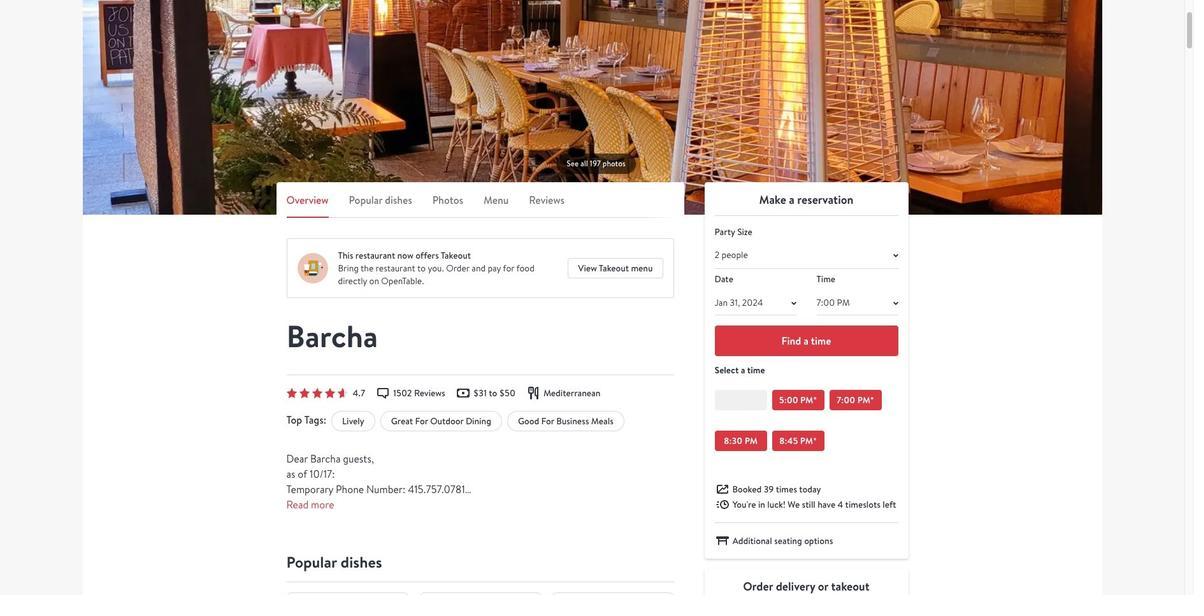 Task type: describe. For each thing, give the bounding box(es) containing it.
this restaurant now offers takeout image
[[297, 253, 328, 284]]

4.7 stars image
[[286, 388, 348, 398]]



Task type: locate. For each thing, give the bounding box(es) containing it.
book your cozy patio table today! - barcha, san francisco, ca image
[[83, 0, 1102, 215]]

tab list
[[286, 192, 674, 218]]



Task type: vqa. For each thing, say whether or not it's contained in the screenshot.
Book your cozy patio table today! - Barcha, San Francisco, CA image on the top of the page
yes



